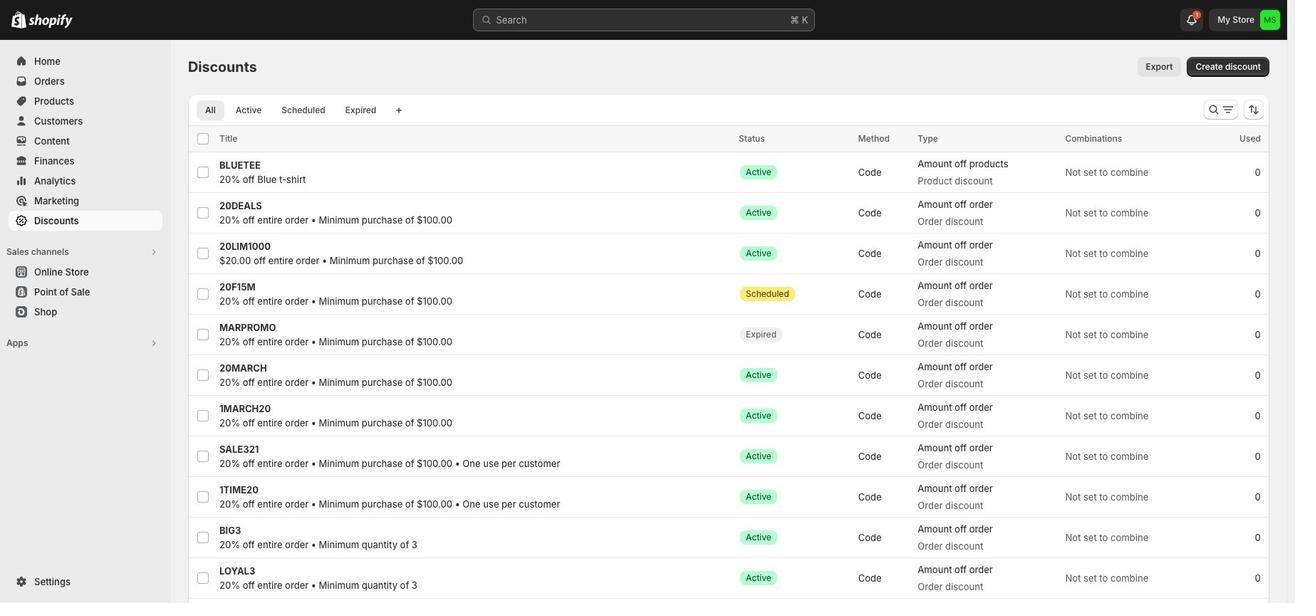 Task type: locate. For each thing, give the bounding box(es) containing it.
tab list
[[194, 100, 388, 120]]

shopify image
[[29, 14, 73, 29]]

shopify image
[[11, 11, 26, 29]]

my store image
[[1260, 10, 1280, 30]]



Task type: vqa. For each thing, say whether or not it's contained in the screenshot.
tab list
yes



